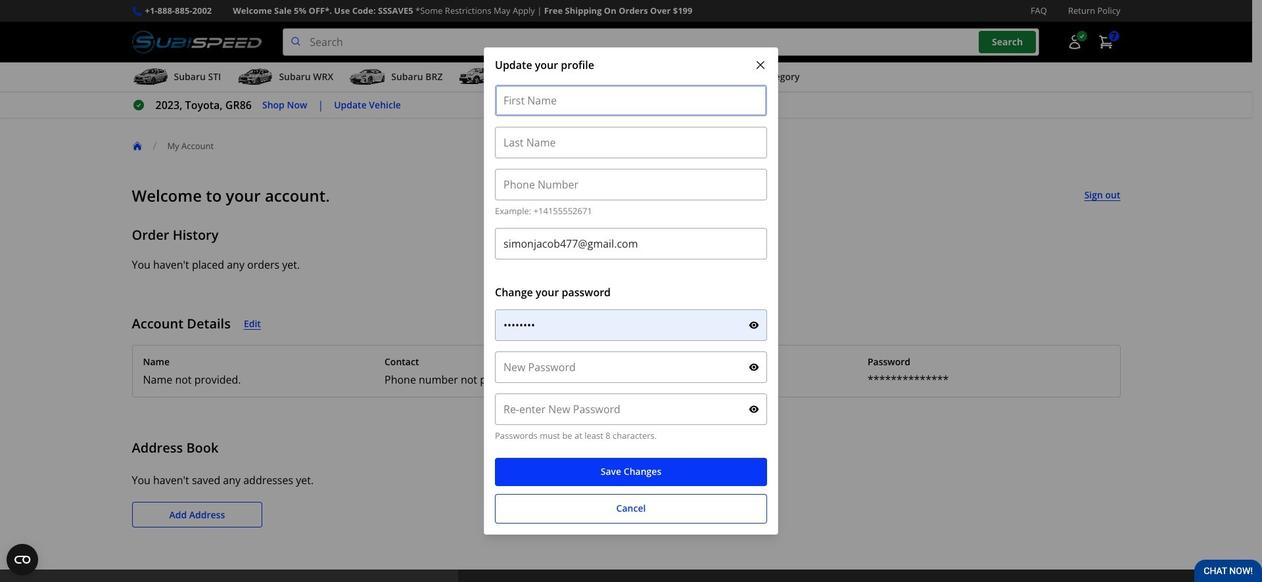 Task type: locate. For each thing, give the bounding box(es) containing it.
Current Password password field
[[495, 310, 767, 341]]

toggle password visibility image for 'current password' password field at the bottom of page
[[749, 320, 760, 331]]

toggle password visibility image
[[749, 320, 760, 331], [749, 363, 760, 373]]

0 vertical spatial toggle password visibility image
[[749, 320, 760, 331]]

Last Name text field
[[495, 127, 767, 159]]

1 toggle password visibility image from the top
[[749, 320, 760, 331]]

1 vertical spatial toggle password visibility image
[[749, 363, 760, 373]]

close popup image
[[754, 59, 767, 72]]

search input field
[[283, 28, 1039, 56]]

toggle password visibility image
[[749, 405, 760, 415]]

Email Address text field
[[495, 228, 767, 260]]

2 toggle password visibility image from the top
[[749, 363, 760, 373]]

open widget image
[[7, 545, 38, 576]]

toggle password visibility image for new password password field
[[749, 363, 760, 373]]



Task type: describe. For each thing, give the bounding box(es) containing it.
First name text field
[[495, 85, 767, 117]]

Re-enter New Password password field
[[495, 394, 767, 426]]

Phone field
[[495, 169, 767, 201]]

New Password password field
[[495, 352, 767, 384]]



Task type: vqa. For each thing, say whether or not it's contained in the screenshot.
0 Reviews
no



